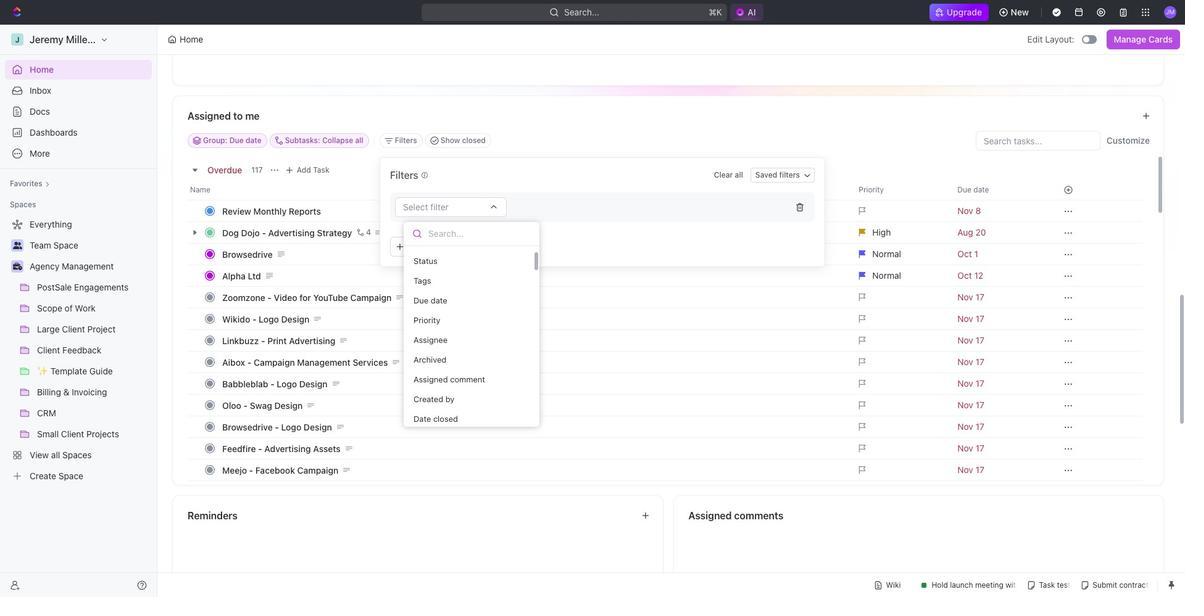 Task type: describe. For each thing, give the bounding box(es) containing it.
oloo - swag design
[[222, 401, 303, 411]]

video
[[274, 292, 297, 303]]

- for feedfire
[[258, 444, 262, 454]]

manage
[[1115, 34, 1147, 44]]

- for oloo
[[244, 401, 248, 411]]

business time image
[[13, 263, 22, 271]]

home link
[[5, 60, 152, 80]]

add filter
[[408, 241, 445, 252]]

assigned to me
[[188, 111, 260, 122]]

sidebar navigation
[[0, 25, 157, 598]]

select filter
[[403, 202, 449, 212]]

edit
[[1028, 34, 1043, 44]]

inbox
[[30, 85, 51, 96]]

babbleblab
[[222, 379, 268, 389]]

add group
[[475, 241, 518, 252]]

to
[[233, 111, 243, 122]]

saved
[[756, 170, 778, 180]]

spaces
[[10, 200, 36, 209]]

advertising for -
[[268, 228, 315, 238]]

add for add filter
[[408, 241, 424, 252]]

add for add task
[[297, 166, 311, 175]]

priority
[[414, 315, 441, 325]]

overdue
[[208, 165, 242, 175]]

add task
[[297, 166, 330, 175]]

browsedrive - logo design link
[[219, 418, 849, 436]]

design for wikido - logo design
[[281, 314, 310, 325]]

strategy
[[317, 228, 352, 238]]

add filter button
[[390, 237, 453, 257]]

services
[[353, 357, 388, 368]]

filters
[[780, 170, 800, 180]]

browsedrive for browsedrive
[[222, 249, 273, 260]]

add group button
[[458, 237, 525, 257]]

filters
[[395, 136, 417, 145]]

docs link
[[5, 102, 152, 122]]

advertising for print
[[289, 336, 336, 346]]

me
[[245, 111, 260, 122]]

campaign inside "meejo - facebook campaign" link
[[297, 465, 339, 476]]

- for meejo
[[249, 465, 253, 476]]

add for add group
[[475, 241, 491, 252]]

manage cards button
[[1107, 30, 1181, 49]]

Search tasks... text field
[[977, 132, 1100, 150]]

zoomzone - video for youtube campaign link
[[219, 289, 849, 307]]

- for zoomzone
[[268, 292, 272, 303]]

assignee
[[414, 335, 448, 345]]

zoomzone
[[222, 292, 265, 303]]

⌘k
[[709, 7, 723, 17]]

ltd
[[248, 271, 261, 281]]

campaign inside the zoomzone - video for youtube campaign link
[[351, 292, 392, 303]]

new button
[[994, 2, 1037, 22]]

facebook
[[256, 465, 295, 476]]

logo for babbleblab
[[277, 379, 297, 389]]

logo for wikido
[[259, 314, 279, 325]]

meejo
[[222, 465, 247, 476]]

campaign inside aibox - campaign management services link
[[254, 357, 295, 368]]

created
[[414, 394, 444, 404]]

dojo
[[241, 228, 260, 238]]

design for babbleblab - logo design
[[299, 379, 328, 389]]

select
[[403, 202, 428, 212]]

customize button
[[1104, 132, 1154, 149]]

assigned comments
[[689, 511, 784, 522]]

customize
[[1107, 135, 1151, 146]]

youtube
[[313, 292, 348, 303]]

manage cards
[[1115, 34, 1173, 44]]

aibox - campaign management services
[[222, 357, 388, 368]]

upgrade
[[948, 7, 983, 17]]

zoomzone - video for youtube campaign
[[222, 292, 392, 303]]

aibox
[[222, 357, 245, 368]]

cards
[[1149, 34, 1173, 44]]

comment
[[450, 374, 486, 384]]

comments
[[735, 511, 784, 522]]

babbleblab - logo design
[[222, 379, 328, 389]]

browsedrive for browsedrive - logo design
[[222, 422, 273, 433]]

assigned for assigned comment
[[414, 374, 448, 384]]

created by
[[414, 394, 455, 404]]

feedfire
[[222, 444, 256, 454]]

for
[[300, 292, 311, 303]]

review monthly reports
[[222, 206, 321, 216]]

agency management link
[[30, 257, 149, 277]]

review
[[222, 206, 251, 216]]

assigned for assigned comments
[[689, 511, 732, 522]]

linkbuzz
[[222, 336, 259, 346]]

browsedrive link
[[219, 246, 849, 263]]

feedfire - advertising assets link
[[219, 440, 849, 458]]

filter for add filter
[[426, 241, 445, 252]]

design for oloo - swag design
[[275, 401, 303, 411]]

aibox - campaign management services link
[[219, 354, 849, 372]]



Task type: vqa. For each thing, say whether or not it's contained in the screenshot.
to do
no



Task type: locate. For each thing, give the bounding box(es) containing it.
logo down aibox - campaign management services
[[277, 379, 297, 389]]

- right dojo
[[262, 228, 266, 238]]

oloo - swag design link
[[219, 397, 849, 415]]

babbleblab - logo design link
[[219, 375, 849, 393]]

status
[[414, 256, 438, 266]]

0 vertical spatial filter
[[431, 202, 449, 212]]

management left 'services'
[[297, 357, 351, 368]]

2 horizontal spatial add
[[475, 241, 491, 252]]

2 horizontal spatial campaign
[[351, 292, 392, 303]]

1 vertical spatial assigned
[[414, 374, 448, 384]]

0 horizontal spatial add
[[297, 166, 311, 175]]

- for browsedrive
[[275, 422, 279, 433]]

assigned
[[188, 111, 231, 122], [414, 374, 448, 384], [689, 511, 732, 522]]

- for wikido
[[253, 314, 257, 325]]

add left task
[[297, 166, 311, 175]]

wikido
[[222, 314, 250, 325]]

0 vertical spatial management
[[62, 261, 114, 272]]

advertising up aibox - campaign management services
[[289, 336, 336, 346]]

1 vertical spatial browsedrive
[[222, 422, 273, 433]]

date
[[414, 414, 431, 424]]

dog dojo - advertising strategy
[[222, 228, 352, 238]]

assigned down archived in the left bottom of the page
[[414, 374, 448, 384]]

4
[[366, 228, 371, 237]]

by
[[446, 394, 455, 404]]

alpha ltd
[[222, 271, 261, 281]]

logo up feedfire - advertising assets at bottom left
[[281, 422, 302, 433]]

0 vertical spatial home
[[180, 34, 203, 44]]

filter for select filter
[[431, 202, 449, 212]]

- up oloo - swag design
[[271, 379, 275, 389]]

reminders
[[188, 511, 238, 522]]

select filter button
[[395, 198, 507, 217]]

logo up print
[[259, 314, 279, 325]]

- up feedfire - advertising assets at bottom left
[[275, 422, 279, 433]]

1 browsedrive from the top
[[222, 249, 273, 260]]

design for browsedrive - logo design
[[304, 422, 332, 433]]

1 horizontal spatial management
[[297, 357, 351, 368]]

campaign right youtube
[[351, 292, 392, 303]]

design down video
[[281, 314, 310, 325]]

browsedrive up "feedfire" on the bottom left of page
[[222, 422, 273, 433]]

- left print
[[261, 336, 265, 346]]

0 vertical spatial assigned
[[188, 111, 231, 122]]

filters button
[[380, 133, 423, 148]]

2 vertical spatial assigned
[[689, 511, 732, 522]]

oloo
[[222, 401, 241, 411]]

- for babbleblab
[[271, 379, 275, 389]]

0 vertical spatial browsedrive
[[222, 249, 273, 260]]

4 button
[[355, 227, 373, 239]]

- right wikido
[[253, 314, 257, 325]]

management
[[62, 261, 114, 272], [297, 357, 351, 368]]

campaign down assets
[[297, 465, 339, 476]]

browsedrive down dojo
[[222, 249, 273, 260]]

dog
[[222, 228, 239, 238]]

design down aibox - campaign management services
[[299, 379, 328, 389]]

feedfire - advertising assets
[[222, 444, 341, 454]]

0 horizontal spatial assigned
[[188, 111, 231, 122]]

favorites button
[[5, 177, 55, 191]]

assigned comment
[[414, 374, 486, 384]]

2 vertical spatial logo
[[281, 422, 302, 433]]

add up status
[[408, 241, 424, 252]]

new
[[1011, 7, 1030, 17]]

add inside add filter button
[[408, 241, 424, 252]]

1 horizontal spatial assigned
[[414, 374, 448, 384]]

browsedrive - logo design
[[222, 422, 332, 433]]

due date
[[414, 295, 448, 305]]

assigned for assigned to me
[[188, 111, 231, 122]]

0 vertical spatial logo
[[259, 314, 279, 325]]

assets
[[313, 444, 341, 454]]

1 vertical spatial logo
[[277, 379, 297, 389]]

meejo - facebook campaign link
[[219, 462, 849, 480]]

closed
[[434, 414, 458, 424]]

2 browsedrive from the top
[[222, 422, 273, 433]]

campaign up the babbleblab - logo design
[[254, 357, 295, 368]]

date closed
[[414, 414, 458, 424]]

0 vertical spatial campaign
[[351, 292, 392, 303]]

management inside sidebar navigation
[[62, 261, 114, 272]]

dashboards link
[[5, 123, 152, 143]]

1 vertical spatial filter
[[426, 241, 445, 252]]

- right "feedfire" on the bottom left of page
[[258, 444, 262, 454]]

management right agency
[[62, 261, 114, 272]]

linkbuzz - print advertising link
[[219, 332, 849, 350]]

- for linkbuzz
[[261, 336, 265, 346]]

archived
[[414, 355, 447, 364]]

filter up status
[[426, 241, 445, 252]]

clear
[[714, 170, 733, 180]]

tags
[[414, 276, 432, 285]]

- left video
[[268, 292, 272, 303]]

agency
[[30, 261, 59, 272]]

design up assets
[[304, 422, 332, 433]]

docs
[[30, 106, 50, 117]]

wikido - logo design link
[[219, 310, 849, 328]]

wikido - logo design
[[222, 314, 310, 325]]

design up browsedrive - logo design
[[275, 401, 303, 411]]

assigned left to
[[188, 111, 231, 122]]

meejo - facebook campaign
[[222, 465, 339, 476]]

review monthly reports link
[[219, 202, 849, 220]]

0 vertical spatial advertising
[[268, 228, 315, 238]]

1 horizontal spatial campaign
[[297, 465, 339, 476]]

-
[[262, 228, 266, 238], [268, 292, 272, 303], [253, 314, 257, 325], [261, 336, 265, 346], [248, 357, 252, 368], [271, 379, 275, 389], [244, 401, 248, 411], [275, 422, 279, 433], [258, 444, 262, 454], [249, 465, 253, 476]]

clear all
[[714, 170, 744, 180]]

2 vertical spatial campaign
[[297, 465, 339, 476]]

0 horizontal spatial management
[[62, 261, 114, 272]]

Search... text field
[[429, 225, 531, 243]]

edit layout:
[[1028, 34, 1075, 44]]

advertising down reports at the top left
[[268, 228, 315, 238]]

advertising up meejo - facebook campaign
[[265, 444, 311, 454]]

1 vertical spatial management
[[297, 357, 351, 368]]

- right aibox
[[248, 357, 252, 368]]

home
[[180, 34, 203, 44], [30, 64, 54, 75]]

dashboards
[[30, 127, 78, 138]]

search...
[[565, 7, 600, 17]]

upgrade link
[[930, 4, 989, 21]]

campaign
[[351, 292, 392, 303], [254, 357, 295, 368], [297, 465, 339, 476]]

filter inside add filter button
[[426, 241, 445, 252]]

clear all button
[[710, 168, 748, 183]]

add inside add group button
[[475, 241, 491, 252]]

1 vertical spatial campaign
[[254, 357, 295, 368]]

design
[[281, 314, 310, 325], [299, 379, 328, 389], [275, 401, 303, 411], [304, 422, 332, 433]]

1 vertical spatial advertising
[[289, 336, 336, 346]]

add left group
[[475, 241, 491, 252]]

linkbuzz - print advertising
[[222, 336, 336, 346]]

2 horizontal spatial assigned
[[689, 511, 732, 522]]

group
[[494, 241, 518, 252]]

reports
[[289, 206, 321, 216]]

saved filters button
[[751, 168, 815, 183]]

0 horizontal spatial home
[[30, 64, 54, 75]]

2 vertical spatial advertising
[[265, 444, 311, 454]]

- right meejo
[[249, 465, 253, 476]]

- for aibox
[[248, 357, 252, 368]]

due
[[414, 295, 429, 305]]

logo for browsedrive
[[281, 422, 302, 433]]

117
[[252, 166, 263, 175]]

0 horizontal spatial campaign
[[254, 357, 295, 368]]

1 horizontal spatial home
[[180, 34, 203, 44]]

alpha
[[222, 271, 246, 281]]

1 horizontal spatial add
[[408, 241, 424, 252]]

layout:
[[1046, 34, 1075, 44]]

agency management
[[30, 261, 114, 272]]

task
[[313, 166, 330, 175]]

home inside sidebar navigation
[[30, 64, 54, 75]]

add inside add task button
[[297, 166, 311, 175]]

print
[[268, 336, 287, 346]]

swag
[[250, 401, 272, 411]]

assigned left comments on the right bottom
[[689, 511, 732, 522]]

all
[[735, 170, 744, 180]]

date
[[431, 295, 448, 305]]

filter inside select filter dropdown button
[[431, 202, 449, 212]]

filter right select
[[431, 202, 449, 212]]

1 vertical spatial home
[[30, 64, 54, 75]]

add task button
[[282, 163, 335, 178]]

- right the 'oloo'
[[244, 401, 248, 411]]



